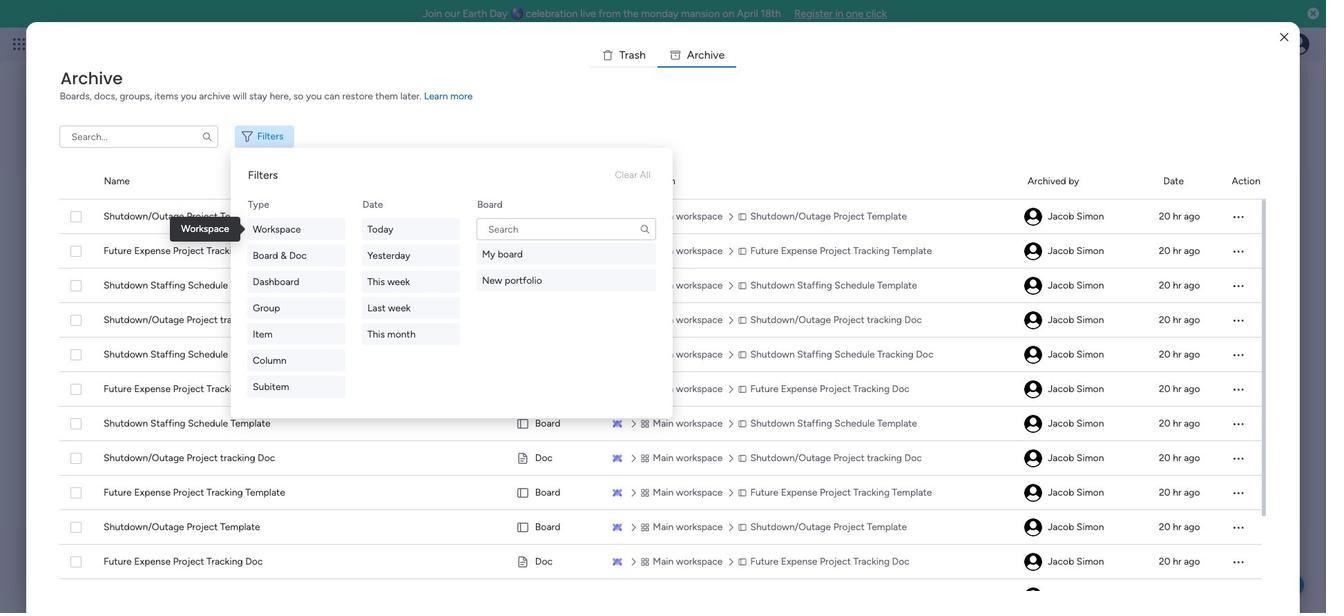 Task type: vqa. For each thing, say whether or not it's contained in the screenshot.
Main inside the workspace selection element
no



Task type: locate. For each thing, give the bounding box(es) containing it.
2 row from the top
[[60, 234, 1262, 269]]

1 row from the top
[[60, 200, 1262, 234]]

jacob simon image
[[1287, 33, 1310, 55], [1025, 208, 1043, 226], [1025, 311, 1043, 329], [1025, 381, 1043, 399], [1025, 415, 1043, 433], [1025, 450, 1043, 468]]

4 column header from the left
[[1164, 164, 1215, 199]]

cell
[[516, 200, 595, 234], [1024, 200, 1143, 234], [516, 234, 595, 269], [1024, 234, 1143, 269], [1228, 234, 1262, 269], [516, 269, 595, 303], [1024, 269, 1143, 303], [1228, 269, 1262, 303], [1024, 303, 1143, 338], [1228, 303, 1262, 338], [1024, 338, 1143, 372], [1228, 338, 1262, 372], [1024, 372, 1143, 407], [1228, 372, 1262, 407], [516, 407, 595, 441], [1024, 407, 1143, 441], [1228, 407, 1262, 441], [516, 441, 595, 476], [1024, 441, 1143, 476], [1228, 441, 1262, 476], [516, 476, 595, 510], [1024, 476, 1143, 510], [1228, 476, 1262, 510], [516, 510, 595, 545], [1024, 510, 1143, 545], [1228, 510, 1262, 545], [516, 545, 595, 579], [1024, 545, 1143, 579], [60, 579, 87, 613], [612, 579, 1007, 613], [1024, 579, 1143, 613], [1228, 579, 1262, 613]]

5 jacob simon image from the top
[[1025, 519, 1043, 537]]

row
[[60, 200, 1262, 234], [60, 234, 1262, 269], [60, 269, 1262, 303], [60, 303, 1262, 338], [60, 338, 1262, 372], [60, 372, 1262, 407], [60, 407, 1262, 441], [60, 441, 1262, 476], [60, 476, 1262, 510], [60, 510, 1262, 545], [60, 545, 1262, 579], [60, 579, 1262, 613]]

10 row from the top
[[60, 510, 1262, 545]]

8 row from the top
[[60, 441, 1262, 476]]

row group
[[60, 164, 1266, 200]]

column header
[[104, 164, 501, 199], [614, 164, 1011, 199], [1028, 164, 1147, 199], [1164, 164, 1215, 199], [1232, 164, 1266, 199]]

6 row from the top
[[60, 372, 1262, 407]]

menu image
[[1232, 210, 1246, 224], [1232, 555, 1246, 569]]

table
[[60, 164, 1266, 613]]

jacob simon image
[[1025, 242, 1043, 260], [1025, 277, 1043, 295], [1025, 346, 1043, 364], [1025, 484, 1043, 502], [1025, 519, 1043, 537], [1025, 553, 1043, 571]]

None search field
[[60, 126, 219, 148]]

search image
[[202, 131, 213, 142]]

Search for items in the recycle bin search field
[[60, 126, 219, 148]]

11 row from the top
[[60, 545, 1262, 579]]

2 jacob simon image from the top
[[1025, 277, 1043, 295]]

None search field
[[477, 218, 656, 240]]

3 jacob simon image from the top
[[1025, 346, 1043, 364]]

1 vertical spatial menu image
[[1232, 555, 1246, 569]]

4 jacob simon image from the top
[[1025, 484, 1043, 502]]

search image
[[640, 224, 651, 235]]

0 vertical spatial menu image
[[1232, 210, 1246, 224]]



Task type: describe. For each thing, give the bounding box(es) containing it.
close image
[[1280, 32, 1289, 42]]

Search search field
[[477, 218, 656, 240]]

5 column header from the left
[[1232, 164, 1266, 199]]

3 row from the top
[[60, 269, 1262, 303]]

1 menu image from the top
[[1232, 210, 1246, 224]]

12 row from the top
[[60, 579, 1262, 613]]

2 menu image from the top
[[1232, 555, 1246, 569]]

6 jacob simon image from the top
[[1025, 553, 1043, 571]]

select product image
[[12, 37, 26, 51]]

7 row from the top
[[60, 407, 1262, 441]]

5 row from the top
[[60, 338, 1262, 372]]

3 column header from the left
[[1028, 164, 1147, 199]]

2 column header from the left
[[614, 164, 1011, 199]]

1 jacob simon image from the top
[[1025, 242, 1043, 260]]

1 column header from the left
[[104, 164, 501, 199]]

9 row from the top
[[60, 476, 1262, 510]]

4 row from the top
[[60, 303, 1262, 338]]



